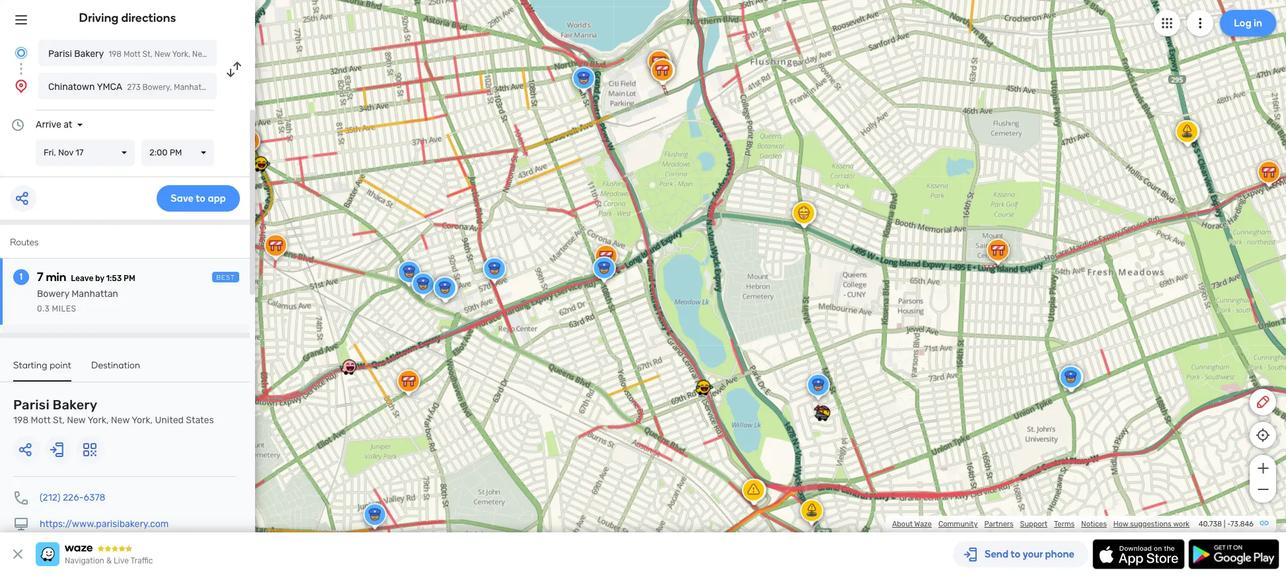 Task type: vqa. For each thing, say whether or not it's contained in the screenshot.
Arrive
yes



Task type: describe. For each thing, give the bounding box(es) containing it.
17
[[76, 147, 84, 157]]

routes
[[10, 237, 39, 248]]

how
[[1114, 520, 1129, 528]]

2:00 pm list box
[[142, 140, 214, 166]]

1 vertical spatial parisi bakery 198 mott st, new york, new york, united states
[[13, 397, 214, 426]]

(212)
[[40, 492, 61, 503]]

live
[[114, 556, 129, 565]]

bakery inside 'parisi bakery 198 mott st, new york, new york, united states'
[[53, 397, 98, 413]]

arrive
[[36, 119, 61, 130]]

new up chinatown ymca 273 bowery, manhattan, united states
[[155, 50, 171, 59]]

pm inside list box
[[170, 147, 182, 157]]

bowery manhattan 0.3 miles
[[37, 288, 118, 313]]

navigation
[[65, 556, 104, 565]]

0 vertical spatial st,
[[143, 50, 153, 59]]

(212) 226-6378
[[40, 492, 105, 503]]

https://www.parisibakery.com link
[[40, 518, 169, 530]]

ymca
[[97, 81, 122, 93]]

call image
[[13, 490, 29, 506]]

starting point
[[13, 360, 71, 371]]

0 horizontal spatial st,
[[53, 415, 65, 426]]

suggestions
[[1131, 520, 1172, 528]]

at
[[64, 119, 72, 130]]

best
[[216, 274, 235, 282]]

2 vertical spatial united
[[155, 415, 184, 426]]

1
[[20, 271, 23, 282]]

1 vertical spatial parisi
[[13, 397, 49, 413]]

point
[[50, 360, 71, 371]]

miles
[[52, 304, 76, 313]]

computer image
[[13, 516, 29, 532]]

clock image
[[10, 117, 26, 133]]

starting
[[13, 360, 47, 371]]

about
[[893, 520, 913, 528]]

&
[[106, 556, 112, 565]]

7 min leave by 1:53 pm
[[37, 270, 135, 284]]

0 vertical spatial states
[[257, 50, 281, 59]]

min
[[46, 270, 66, 284]]

destination button
[[91, 360, 140, 380]]

about waze link
[[893, 520, 932, 528]]

by
[[95, 274, 104, 283]]

-
[[1228, 520, 1231, 528]]

fri, nov 17 list box
[[36, 140, 135, 166]]

fri, nov 17
[[44, 147, 84, 157]]

0 horizontal spatial mott
[[31, 415, 51, 426]]

0 vertical spatial parisi
[[48, 48, 72, 60]]

|
[[1225, 520, 1226, 528]]

73.846
[[1231, 520, 1255, 528]]

2 vertical spatial states
[[186, 415, 214, 426]]

1 horizontal spatial mott
[[124, 50, 141, 59]]

support link
[[1021, 520, 1048, 528]]

0.3
[[37, 304, 50, 313]]

new down point
[[67, 415, 86, 426]]

terms link
[[1055, 520, 1075, 528]]



Task type: locate. For each thing, give the bounding box(es) containing it.
notices link
[[1082, 520, 1108, 528]]

navigation & live traffic
[[65, 556, 153, 565]]

2:00 pm
[[149, 147, 182, 157]]

parisi up chinatown
[[48, 48, 72, 60]]

0 horizontal spatial 198
[[13, 415, 29, 426]]

bakery down point
[[53, 397, 98, 413]]

driving directions
[[79, 11, 176, 25]]

40.738 | -73.846
[[1199, 520, 1255, 528]]

parisi bakery 198 mott st, new york, new york, united states up chinatown ymca 273 bowery, manhattan, united states
[[48, 48, 281, 60]]

parisi bakery 198 mott st, new york, new york, united states down destination button
[[13, 397, 214, 426]]

new
[[155, 50, 171, 59], [192, 50, 208, 59], [67, 415, 86, 426], [111, 415, 130, 426]]

parisi
[[48, 48, 72, 60], [13, 397, 49, 413]]

driving
[[79, 11, 119, 25]]

pm right 1:53
[[124, 274, 135, 283]]

pm
[[170, 147, 182, 157], [124, 274, 135, 283]]

waze
[[915, 520, 932, 528]]

st,
[[143, 50, 153, 59], [53, 415, 65, 426]]

6378
[[84, 492, 105, 503]]

fri,
[[44, 147, 56, 157]]

arrive at
[[36, 119, 72, 130]]

0 horizontal spatial pm
[[124, 274, 135, 283]]

0 vertical spatial bakery
[[74, 48, 104, 60]]

states
[[257, 50, 281, 59], [244, 83, 268, 92], [186, 415, 214, 426]]

7
[[37, 270, 43, 284]]

traffic
[[131, 556, 153, 565]]

united
[[230, 50, 255, 59], [218, 83, 242, 92], [155, 415, 184, 426]]

work
[[1174, 520, 1190, 528]]

0 vertical spatial pm
[[170, 147, 182, 157]]

x image
[[10, 546, 26, 562]]

1:53
[[106, 274, 122, 283]]

1 vertical spatial st,
[[53, 415, 65, 426]]

st, down starting point button on the bottom left
[[53, 415, 65, 426]]

https://www.parisibakery.com
[[40, 518, 169, 530]]

chinatown
[[48, 81, 95, 93]]

1 vertical spatial united
[[218, 83, 242, 92]]

mott
[[124, 50, 141, 59], [31, 415, 51, 426]]

bowery,
[[143, 83, 172, 92]]

york,
[[172, 50, 190, 59], [210, 50, 228, 59], [88, 415, 109, 426], [132, 415, 153, 426]]

st, up bowery,
[[143, 50, 153, 59]]

bowery
[[37, 288, 69, 300]]

parisi bakery 198 mott st, new york, new york, united states
[[48, 48, 281, 60], [13, 397, 214, 426]]

partners
[[985, 520, 1014, 528]]

198 down starting point button on the bottom left
[[13, 415, 29, 426]]

about waze community partners support terms notices how suggestions work
[[893, 520, 1190, 528]]

mott up 273
[[124, 50, 141, 59]]

community
[[939, 520, 978, 528]]

0 vertical spatial mott
[[124, 50, 141, 59]]

link image
[[1260, 518, 1270, 528]]

united inside chinatown ymca 273 bowery, manhattan, united states
[[218, 83, 242, 92]]

states inside chinatown ymca 273 bowery, manhattan, united states
[[244, 83, 268, 92]]

40.738
[[1199, 520, 1223, 528]]

1 horizontal spatial pm
[[170, 147, 182, 157]]

current location image
[[13, 45, 29, 61]]

1 horizontal spatial st,
[[143, 50, 153, 59]]

how suggestions work link
[[1114, 520, 1190, 528]]

1 vertical spatial mott
[[31, 415, 51, 426]]

198
[[109, 50, 122, 59], [13, 415, 29, 426]]

new down destination button
[[111, 415, 130, 426]]

bakery
[[74, 48, 104, 60], [53, 397, 98, 413]]

nov
[[58, 147, 73, 157]]

bakery down driving
[[74, 48, 104, 60]]

destination
[[91, 360, 140, 371]]

2:00
[[149, 147, 168, 157]]

1 vertical spatial bakery
[[53, 397, 98, 413]]

parisi down starting point button on the bottom left
[[13, 397, 49, 413]]

(212) 226-6378 link
[[40, 492, 105, 503]]

1 vertical spatial states
[[244, 83, 268, 92]]

0 vertical spatial united
[[230, 50, 255, 59]]

terms
[[1055, 520, 1075, 528]]

notices
[[1082, 520, 1108, 528]]

manhattan
[[72, 288, 118, 300]]

directions
[[121, 11, 176, 25]]

zoom in image
[[1256, 460, 1272, 476]]

chinatown ymca 273 bowery, manhattan, united states
[[48, 81, 268, 93]]

226-
[[63, 492, 84, 503]]

manhattan,
[[174, 83, 216, 92]]

198 up ymca
[[109, 50, 122, 59]]

1 horizontal spatial 198
[[109, 50, 122, 59]]

0 vertical spatial parisi bakery 198 mott st, new york, new york, united states
[[48, 48, 281, 60]]

starting point button
[[13, 360, 71, 382]]

pm right 2:00
[[170, 147, 182, 157]]

0 vertical spatial 198
[[109, 50, 122, 59]]

new up manhattan,
[[192, 50, 208, 59]]

community link
[[939, 520, 978, 528]]

support
[[1021, 520, 1048, 528]]

1 vertical spatial pm
[[124, 274, 135, 283]]

1 vertical spatial 198
[[13, 415, 29, 426]]

location image
[[13, 78, 29, 94]]

pm inside 7 min leave by 1:53 pm
[[124, 274, 135, 283]]

partners link
[[985, 520, 1014, 528]]

mott down starting point button on the bottom left
[[31, 415, 51, 426]]

273
[[127, 83, 141, 92]]

zoom out image
[[1256, 481, 1272, 497]]

leave
[[71, 274, 93, 283]]

pencil image
[[1256, 394, 1272, 410]]



